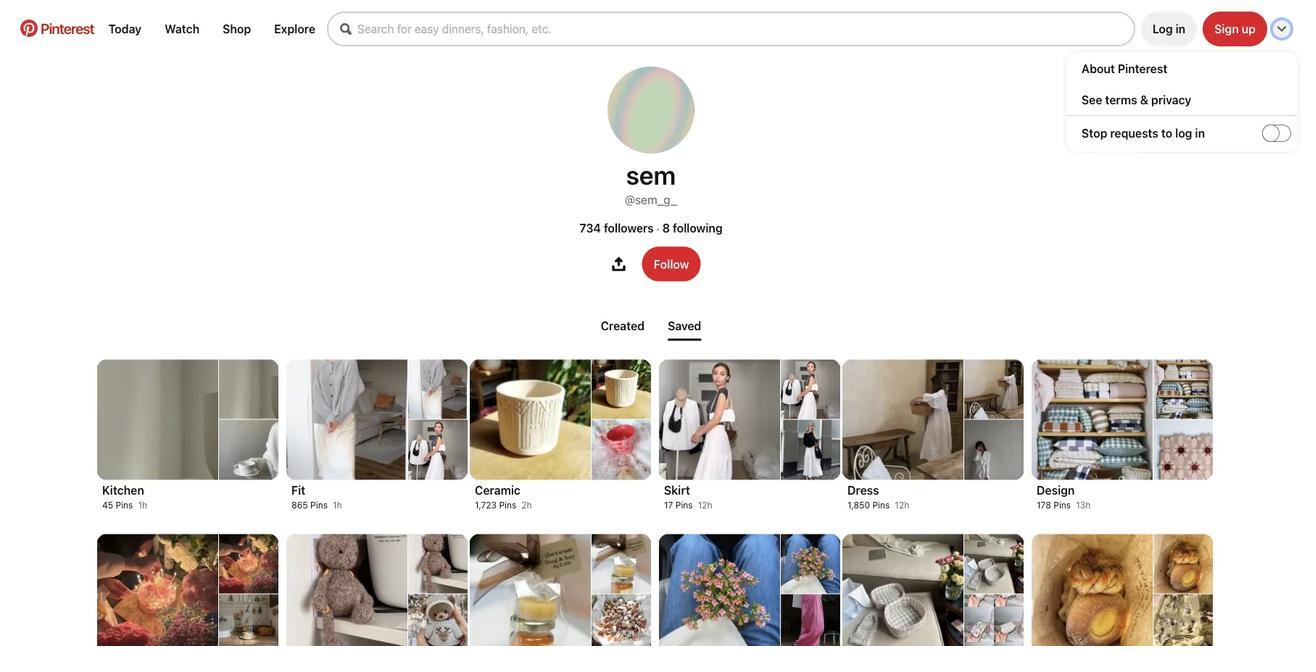 Task type: vqa. For each thing, say whether or not it's contained in the screenshot.
0:14
no



Task type: describe. For each thing, give the bounding box(es) containing it.
watch
[[165, 22, 199, 36]]

list containing kitchen
[[6, 351, 1302, 647]]

fit 865 pins 1h
[[291, 484, 342, 511]]

1 horizontal spatial in
[[1195, 127, 1205, 140]]

created link
[[595, 314, 650, 339]]

734
[[580, 221, 601, 235]]

Search text field
[[357, 22, 1134, 36]]

watch link
[[159, 16, 205, 42]]

see terms & privacy link
[[1082, 93, 1297, 107]]

stop
[[1082, 127, 1107, 140]]

12h for dress
[[895, 501, 909, 511]]

log in button
[[1141, 12, 1197, 46]]

1 horizontal spatial pinterest
[[1118, 62, 1167, 75]]

ceramic
[[475, 484, 520, 498]]

·
[[657, 222, 659, 234]]

ceramic 1,723 pins 2h
[[475, 484, 532, 511]]

log
[[1175, 127, 1192, 140]]

search image
[[340, 23, 352, 35]]

sign up button
[[1203, 12, 1267, 46]]

in inside button
[[1176, 22, 1186, 36]]

1h for fit
[[333, 501, 342, 511]]

shop link
[[217, 16, 257, 42]]

shop
[[223, 22, 251, 36]]

pins for ceramic
[[499, 501, 516, 511]]

8
[[662, 221, 670, 235]]

about pinterest link
[[1082, 62, 1297, 75]]

to
[[1161, 127, 1172, 140]]

explore
[[274, 22, 315, 36]]

sign
[[1215, 22, 1239, 36]]

2h
[[521, 501, 532, 511]]

stop requests to log in
[[1082, 127, 1205, 140]]

design 178 pins 13h
[[1037, 484, 1091, 511]]

pinterest link
[[12, 19, 103, 37]]

pinterest button
[[12, 19, 103, 39]]

follow button
[[642, 247, 701, 282]]

sem @sem_g_
[[625, 160, 677, 207]]

saved link
[[662, 314, 707, 339]]

user avatar image
[[608, 67, 695, 154]]

followers
[[604, 221, 654, 235]]

about pinterest
[[1082, 62, 1167, 75]]

17
[[664, 501, 673, 511]]

sem
[[626, 160, 676, 190]]

sign up
[[1215, 22, 1256, 36]]

see
[[1082, 93, 1102, 107]]

today link
[[103, 16, 147, 42]]

log in
[[1153, 22, 1186, 36]]

saved
[[668, 319, 701, 333]]

pins for skirt
[[676, 501, 693, 511]]

pins for kitchen
[[116, 501, 133, 511]]



Task type: locate. For each thing, give the bounding box(es) containing it.
1h inside kitchen 45 pins 1h
[[138, 501, 147, 511]]

@sem_g_
[[625, 193, 677, 207]]

1,850
[[848, 501, 870, 511]]

0 vertical spatial pinterest
[[41, 20, 94, 37]]

1,723
[[475, 501, 497, 511]]

12h right 17
[[698, 501, 712, 511]]

pins inside skirt 17 pins 12h
[[676, 501, 693, 511]]

pins inside kitchen 45 pins 1h
[[116, 501, 133, 511]]

dress 1,850 pins 12h
[[848, 484, 909, 511]]

12h
[[698, 501, 712, 511], [895, 501, 909, 511]]

1 vertical spatial in
[[1195, 127, 1205, 140]]

3 pins from the left
[[499, 501, 516, 511]]

pins down the kitchen
[[116, 501, 133, 511]]

kitchen 45 pins 1h
[[102, 484, 147, 511]]

1 12h from the left
[[698, 501, 712, 511]]

following
[[673, 221, 723, 235]]

in right log
[[1176, 22, 1186, 36]]

0 horizontal spatial pinterest
[[41, 20, 94, 37]]

dress
[[848, 484, 879, 498]]

terms
[[1105, 93, 1137, 107]]

pins for dress
[[873, 501, 890, 511]]

created
[[601, 319, 645, 333]]

kitchen image
[[97, 360, 218, 480], [219, 360, 278, 419], [219, 420, 278, 480]]

12h right 1,850
[[895, 501, 909, 511]]

in right log at the right of the page
[[1195, 127, 1205, 140]]

fit
[[291, 484, 305, 498]]

pins right 1,850
[[873, 501, 890, 511]]

desert image
[[1032, 535, 1153, 647], [1153, 535, 1213, 594], [1153, 595, 1213, 647]]

@sem_g_ button
[[625, 189, 677, 220]]

1h for kitchen
[[138, 501, 147, 511]]

0 horizontal spatial in
[[1176, 22, 1186, 36]]

1h
[[138, 501, 147, 511], [333, 501, 342, 511]]

up
[[1242, 22, 1256, 36]]

12h inside skirt 17 pins 12h
[[698, 501, 712, 511]]

12h inside dress 1,850 pins 12h
[[895, 501, 909, 511]]

pinterest inside button
[[41, 20, 94, 37]]

pants image
[[659, 535, 780, 647], [781, 535, 840, 594], [781, 595, 840, 647]]

2 1h from the left
[[333, 501, 342, 511]]

734 followers · 8 following
[[580, 221, 723, 235]]

dress image
[[842, 360, 964, 480], [964, 360, 1024, 419], [964, 420, 1024, 480]]

today
[[109, 22, 141, 36]]

fit image
[[286, 360, 407, 480], [408, 360, 468, 419], [408, 420, 468, 480]]

bag image
[[842, 535, 964, 647], [964, 535, 1024, 594], [964, 595, 1024, 647]]

in
[[1176, 22, 1186, 36], [1195, 127, 1205, 140]]

baby image
[[286, 535, 407, 647], [408, 535, 468, 594], [408, 595, 468, 647]]

pins
[[116, 501, 133, 511], [310, 501, 328, 511], [499, 501, 516, 511], [676, 501, 693, 511], [873, 501, 890, 511], [1054, 501, 1071, 511]]

pins right '865'
[[310, 501, 328, 511]]

skirt 17 pins 12h
[[664, 484, 712, 511]]

kitchen
[[102, 484, 144, 498]]

follow
[[654, 257, 689, 271]]

1h inside fit 865 pins 1h
[[333, 501, 342, 511]]

pinterest right pinterest icon
[[41, 20, 94, 37]]

pins for fit
[[310, 501, 328, 511]]

0 horizontal spatial 1h
[[138, 501, 147, 511]]

skirt
[[664, 484, 690, 498]]

45
[[102, 501, 113, 511]]

ceramic image
[[470, 360, 591, 480], [592, 360, 651, 419], [592, 420, 651, 480]]

&
[[1140, 93, 1148, 107]]

6 pins from the left
[[1054, 501, 1071, 511]]

1 horizontal spatial 12h
[[895, 501, 909, 511]]

13h
[[1076, 501, 1091, 511]]

gift image
[[470, 535, 591, 647], [592, 535, 651, 594], [592, 595, 651, 647]]

1 1h from the left
[[138, 501, 147, 511]]

log
[[1153, 22, 1173, 36]]

865
[[291, 501, 308, 511]]

pins inside ceramic 1,723 pins 2h
[[499, 501, 516, 511]]

1 vertical spatial pinterest
[[1118, 62, 1167, 75]]

design image
[[1032, 360, 1153, 480], [1153, 360, 1213, 419], [1153, 420, 1213, 480]]

privacy
[[1151, 93, 1191, 107]]

5 pins from the left
[[873, 501, 890, 511]]

pins inside fit 865 pins 1h
[[310, 501, 328, 511]]

skirt image
[[659, 360, 780, 480], [781, 360, 840, 419], [781, 420, 840, 480]]

requests
[[1110, 127, 1158, 140]]

4 pins from the left
[[676, 501, 693, 511]]

0 vertical spatial in
[[1176, 22, 1186, 36]]

pinterest image
[[20, 19, 38, 37]]

pins right 17
[[676, 501, 693, 511]]

explore link
[[268, 16, 321, 42]]

pins down design
[[1054, 501, 1071, 511]]

pins down ceramic in the left of the page
[[499, 501, 516, 511]]

2 pins from the left
[[310, 501, 328, 511]]

pinterest
[[41, 20, 94, 37], [1118, 62, 1167, 75]]

design
[[1037, 484, 1075, 498]]

pins for design
[[1054, 501, 1071, 511]]

about
[[1082, 62, 1115, 75]]

1h down the kitchen
[[138, 501, 147, 511]]

pins inside dress 1,850 pins 12h
[[873, 501, 890, 511]]

12h for skirt
[[698, 501, 712, 511]]

0 horizontal spatial 12h
[[698, 501, 712, 511]]

pins inside design 178 pins 13h
[[1054, 501, 1071, 511]]

2 12h from the left
[[895, 501, 909, 511]]

see terms & privacy
[[1082, 93, 1191, 107]]

sem button
[[626, 160, 676, 190]]

pinterest up &
[[1118, 62, 1167, 75]]

list
[[6, 351, 1302, 647]]

178
[[1037, 501, 1051, 511]]

1h right '865'
[[333, 501, 342, 511]]

1 horizontal spatial 1h
[[333, 501, 342, 511]]

cake image
[[97, 535, 218, 647], [219, 535, 278, 594], [219, 595, 278, 647]]

1 pins from the left
[[116, 501, 133, 511]]



